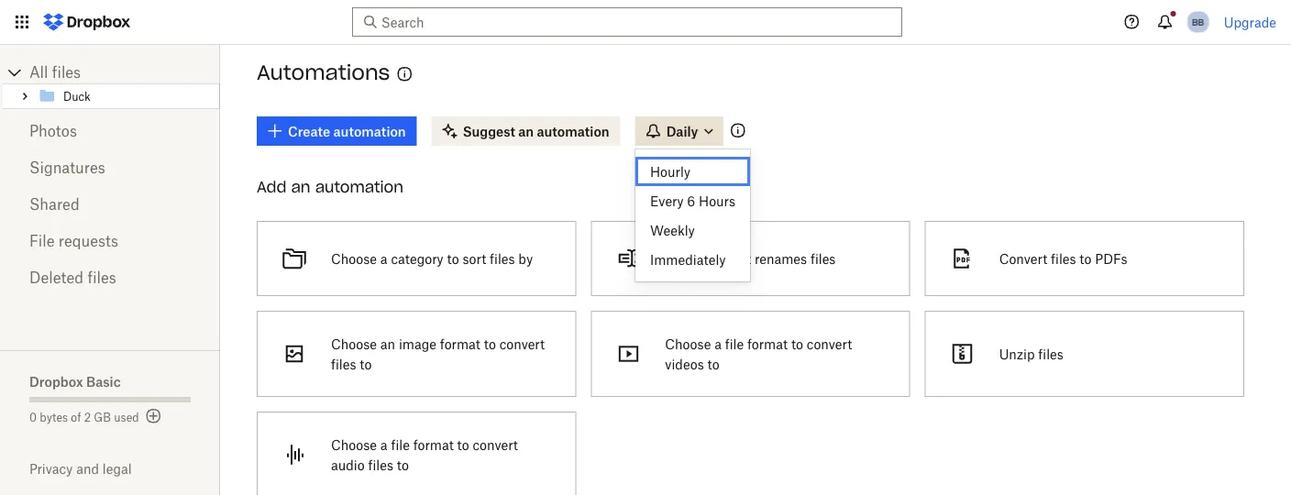 Task type: describe. For each thing, give the bounding box(es) containing it.
choose a file format to convert audio files to button
[[249, 404, 584, 495]]

set a rule that renames files
[[665, 251, 836, 266]]

that
[[727, 251, 751, 266]]

signatures
[[29, 159, 105, 177]]

a for choose a file format to convert videos to
[[715, 336, 722, 352]]

choose an image format to convert files to button
[[249, 304, 584, 404]]

get more space image
[[143, 405, 165, 427]]

unzip files button
[[918, 304, 1252, 404]]

privacy and legal
[[29, 461, 132, 477]]

an for add
[[291, 177, 311, 196]]

format for files
[[440, 336, 480, 352]]

6
[[687, 193, 695, 209]]

dropbox basic
[[29, 374, 121, 389]]

image
[[399, 336, 437, 352]]

all files link
[[29, 61, 220, 83]]

choose for choose a file format to convert audio files to
[[331, 437, 377, 453]]

convert
[[999, 251, 1047, 266]]

basic
[[86, 374, 121, 389]]

set a rule that renames files button
[[584, 214, 918, 304]]

files inside button
[[1038, 346, 1064, 362]]

convert for choose a file format to convert audio files to
[[473, 437, 518, 453]]

0
[[29, 410, 37, 424]]

choose a category to sort files by
[[331, 251, 533, 266]]

automations
[[257, 60, 390, 86]]

every 6 hours
[[650, 193, 735, 209]]

photos link
[[29, 113, 191, 149]]

privacy
[[29, 461, 73, 477]]

files inside choose a file format to convert audio files to
[[368, 457, 393, 473]]

automation
[[315, 177, 403, 196]]

of
[[71, 410, 81, 424]]

sort
[[463, 251, 486, 266]]

format for videos
[[747, 336, 788, 352]]

convert for choose a file format to convert videos to
[[807, 336, 852, 352]]

format for audio
[[413, 437, 454, 453]]

photos
[[29, 122, 77, 140]]

click to watch a demo video image
[[394, 63, 416, 85]]

all
[[29, 63, 48, 81]]

weekly
[[650, 222, 695, 238]]

convert files to pdfs
[[999, 251, 1128, 266]]

choose for choose a category to sort files by
[[331, 251, 377, 266]]

shared link
[[29, 186, 191, 223]]

choose a file format to convert videos to button
[[584, 304, 918, 404]]

hours
[[699, 193, 735, 209]]

file requests link
[[29, 223, 191, 260]]



Task type: locate. For each thing, give the bounding box(es) containing it.
dropbox
[[29, 374, 83, 389]]

choose a category to sort files by button
[[249, 214, 584, 304]]

to
[[447, 251, 459, 266], [1080, 251, 1092, 266], [484, 336, 496, 352], [791, 336, 803, 352], [360, 356, 372, 372], [708, 356, 720, 372], [457, 437, 469, 453], [397, 457, 409, 473]]

a inside "choose a file format to convert videos to"
[[715, 336, 722, 352]]

dropbox logo - go to the homepage image
[[37, 7, 137, 37]]

0 bytes of 2 gb used
[[29, 410, 139, 424]]

format inside choose an image format to convert files to
[[440, 336, 480, 352]]

an right add at the left top of page
[[291, 177, 311, 196]]

2
[[84, 410, 91, 424]]

1 horizontal spatial an
[[380, 336, 395, 352]]

choose for choose a file format to convert videos to
[[665, 336, 711, 352]]

global header element
[[0, 0, 1291, 45]]

audio
[[331, 457, 365, 473]]

file for files
[[391, 437, 410, 453]]

upgrade
[[1224, 14, 1277, 30]]

legal
[[103, 461, 132, 477]]

file inside "choose a file format to convert videos to"
[[725, 336, 744, 352]]

convert for choose an image format to convert files to
[[500, 336, 545, 352]]

a
[[380, 251, 388, 266], [690, 251, 697, 266], [715, 336, 722, 352], [380, 437, 388, 453]]

format down choose an image format to convert files to
[[413, 437, 454, 453]]

choose for choose an image format to convert files to
[[331, 336, 377, 352]]

format inside choose a file format to convert audio files to
[[413, 437, 454, 453]]

videos
[[665, 356, 704, 372]]

file for to
[[725, 336, 744, 352]]

rule
[[700, 251, 723, 266]]

privacy and legal link
[[29, 461, 220, 477]]

0 horizontal spatial file
[[391, 437, 410, 453]]

upgrade link
[[1224, 14, 1277, 30]]

1 vertical spatial file
[[391, 437, 410, 453]]

used
[[114, 410, 139, 424]]

file
[[725, 336, 744, 352], [391, 437, 410, 453]]

0 vertical spatial an
[[291, 177, 311, 196]]

a for set a rule that renames files
[[690, 251, 697, 266]]

an left image
[[380, 336, 395, 352]]

files
[[52, 63, 81, 81], [490, 251, 515, 266], [811, 251, 836, 266], [1051, 251, 1076, 266], [88, 269, 116, 287], [1038, 346, 1064, 362], [331, 356, 356, 372], [368, 457, 393, 473]]

by
[[518, 251, 533, 266]]

choose inside choose a file format to convert audio files to
[[331, 437, 377, 453]]

files inside "tree"
[[52, 63, 81, 81]]

0 vertical spatial file
[[725, 336, 744, 352]]

choose up audio
[[331, 437, 377, 453]]

an
[[291, 177, 311, 196], [380, 336, 395, 352]]

file requests
[[29, 232, 118, 250]]

convert inside choose a file format to convert audio files to
[[473, 437, 518, 453]]

choose left 'category' at the bottom left of the page
[[331, 251, 377, 266]]

choose an image format to convert files to
[[331, 336, 545, 372]]

1 horizontal spatial file
[[725, 336, 744, 352]]

immediately
[[650, 252, 726, 267]]

files inside choose an image format to convert files to
[[331, 356, 356, 372]]

gb
[[94, 410, 111, 424]]

deleted files
[[29, 269, 116, 287]]

every
[[650, 193, 684, 209]]

choose inside choose an image format to convert files to
[[331, 336, 377, 352]]

add
[[257, 177, 286, 196]]

choose a file format to convert videos to
[[665, 336, 852, 372]]

convert
[[500, 336, 545, 352], [807, 336, 852, 352], [473, 437, 518, 453]]

deleted files link
[[29, 260, 191, 296]]

add an automation
[[257, 177, 403, 196]]

convert inside choose an image format to convert files to
[[500, 336, 545, 352]]

all files
[[29, 63, 81, 81]]

file
[[29, 232, 55, 250]]

choose inside choose a category to sort files by button
[[331, 251, 377, 266]]

an for choose
[[380, 336, 395, 352]]

bytes
[[40, 410, 68, 424]]

format inside "choose a file format to convert videos to"
[[747, 336, 788, 352]]

format down renames
[[747, 336, 788, 352]]

an inside choose an image format to convert files to
[[380, 336, 395, 352]]

choose left image
[[331, 336, 377, 352]]

1 vertical spatial an
[[380, 336, 395, 352]]

choose inside "choose a file format to convert videos to"
[[665, 336, 711, 352]]

signatures link
[[29, 149, 191, 186]]

hourly
[[650, 164, 691, 179]]

shared
[[29, 195, 79, 213]]

0 horizontal spatial an
[[291, 177, 311, 196]]

convert inside "choose a file format to convert videos to"
[[807, 336, 852, 352]]

choose
[[331, 251, 377, 266], [331, 336, 377, 352], [665, 336, 711, 352], [331, 437, 377, 453]]

unzip
[[999, 346, 1035, 362]]

a for choose a category to sort files by
[[380, 251, 388, 266]]

a for choose a file format to convert audio files to
[[380, 437, 388, 453]]

convert files to pdfs button
[[918, 214, 1252, 304]]

renames
[[755, 251, 807, 266]]

format
[[440, 336, 480, 352], [747, 336, 788, 352], [413, 437, 454, 453]]

choose up videos
[[665, 336, 711, 352]]

add an automation main content
[[249, 104, 1291, 495]]

category
[[391, 251, 444, 266]]

requests
[[59, 232, 118, 250]]

all files tree
[[3, 61, 220, 109]]

and
[[76, 461, 99, 477]]

unzip files
[[999, 346, 1064, 362]]

pdfs
[[1095, 251, 1128, 266]]

deleted
[[29, 269, 84, 287]]

set
[[665, 251, 686, 266]]

a inside choose a file format to convert audio files to
[[380, 437, 388, 453]]

file inside choose a file format to convert audio files to
[[391, 437, 410, 453]]

choose a file format to convert audio files to
[[331, 437, 518, 473]]

format right image
[[440, 336, 480, 352]]



Task type: vqa. For each thing, say whether or not it's contained in the screenshot.
folders on the left top
no



